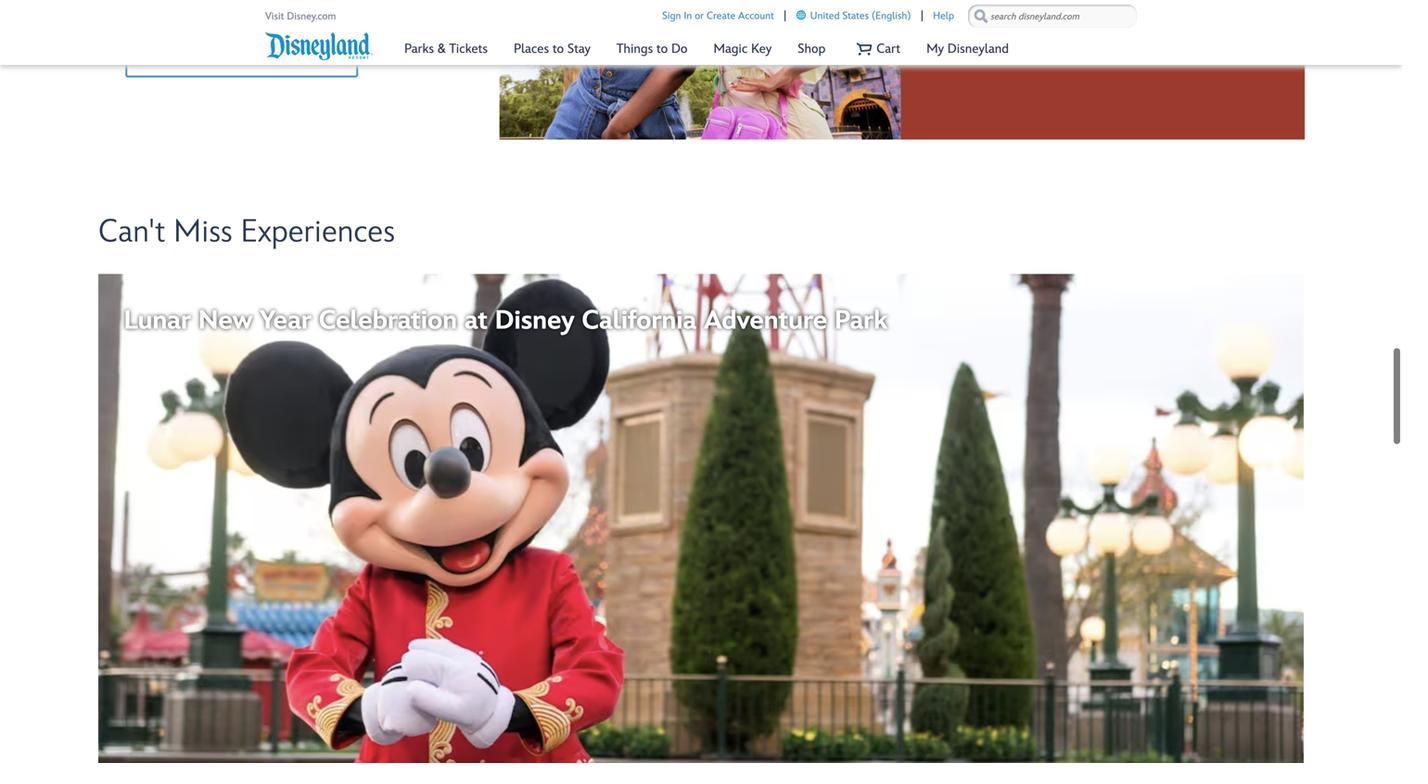 Task type: locate. For each thing, give the bounding box(es) containing it.
visit disney.com link
[[265, 7, 340, 26]]

account
[[738, 10, 774, 22]]

search disneyland.com text field
[[990, 8, 1115, 25]]

menu bar
[[391, 26, 1022, 65]]

parks & tickets link
[[392, 33, 500, 65]]

None search field
[[968, 5, 1137, 28]]

lunar
[[124, 305, 191, 337]]

experiences
[[241, 213, 395, 251]]

1 horizontal spatial to
[[656, 41, 668, 57]]

park
[[835, 305, 888, 337]]

get
[[203, 2, 228, 21]]

to for things
[[656, 41, 668, 57]]

shop link
[[786, 33, 838, 65]]

my
[[927, 41, 944, 57]]

get details
[[203, 2, 280, 21]]

united states (english)
[[810, 10, 911, 22]]

all
[[227, 50, 247, 68]]

tickets
[[449, 41, 488, 57]]

year
[[260, 305, 312, 337]]

to left "stay"
[[553, 41, 564, 57]]

cart
[[877, 41, 901, 57]]

adventure
[[704, 305, 827, 337]]

states
[[842, 10, 869, 22]]

to left do
[[656, 41, 668, 57]]

&
[[437, 41, 446, 57]]

0 horizontal spatial to
[[553, 41, 564, 57]]

united
[[810, 10, 840, 22]]

menu bar containing parks & tickets
[[391, 26, 1022, 65]]

magic
[[714, 41, 748, 57]]

view all offers
[[190, 50, 294, 68]]

1 to from the left
[[553, 41, 564, 57]]

to
[[553, 41, 564, 57], [656, 41, 668, 57]]

celebration
[[319, 305, 457, 337]]

sign in or create account
[[662, 10, 774, 22]]

places to stay link
[[502, 33, 603, 65]]

things to do
[[617, 41, 688, 57]]

visit
[[265, 10, 284, 23]]

parks
[[404, 41, 434, 57]]

disney
[[495, 305, 575, 337]]

my disneyland
[[927, 41, 1009, 57]]

2 to from the left
[[656, 41, 668, 57]]

magic key
[[714, 41, 772, 57]]

sign in or create account link
[[662, 6, 774, 26]]

can't
[[98, 213, 165, 251]]

miss
[[174, 213, 232, 251]]

create
[[707, 10, 735, 22]]

things to do link
[[604, 33, 700, 65]]

cart empty image
[[856, 41, 872, 57]]

places
[[514, 41, 549, 57]]

disneyland
[[947, 41, 1009, 57]]

visit disney.com
[[265, 10, 336, 23]]



Task type: vqa. For each thing, say whether or not it's contained in the screenshot.
.
no



Task type: describe. For each thing, give the bounding box(es) containing it.
offers
[[251, 50, 294, 68]]

lunar new year celebration at disney california adventure park
[[124, 305, 888, 337]]

things
[[617, 41, 653, 57]]

magic key link
[[702, 33, 784, 65]]

(english)
[[872, 10, 911, 22]]

california
[[582, 305, 697, 337]]

disneyland logo image
[[265, 31, 373, 61]]

my disneyland link
[[914, 33, 1021, 65]]

stay
[[567, 41, 591, 57]]

parks & tickets
[[404, 41, 488, 57]]

sign
[[662, 10, 681, 22]]

can't miss experiences
[[98, 213, 395, 251]]

new
[[198, 305, 253, 337]]

united states (english) button
[[796, 6, 911, 26]]

do
[[671, 41, 688, 57]]

cart link
[[840, 33, 913, 65]]

in
[[684, 10, 692, 22]]

shop
[[798, 41, 826, 57]]

key
[[751, 41, 772, 57]]

details
[[232, 2, 280, 21]]

lunar new year celebration at disney california adventure park link
[[96, 273, 1306, 763]]

help link
[[933, 6, 954, 26]]

help
[[933, 10, 954, 22]]

or
[[695, 10, 704, 22]]

places to stay
[[514, 41, 591, 57]]

to for places
[[553, 41, 564, 57]]

view all offers link
[[125, 40, 358, 77]]

at
[[465, 305, 488, 337]]

view
[[190, 50, 223, 68]]

get details link
[[125, 0, 358, 30]]

global languages image
[[796, 10, 806, 20]]

disney.com
[[287, 10, 336, 23]]



